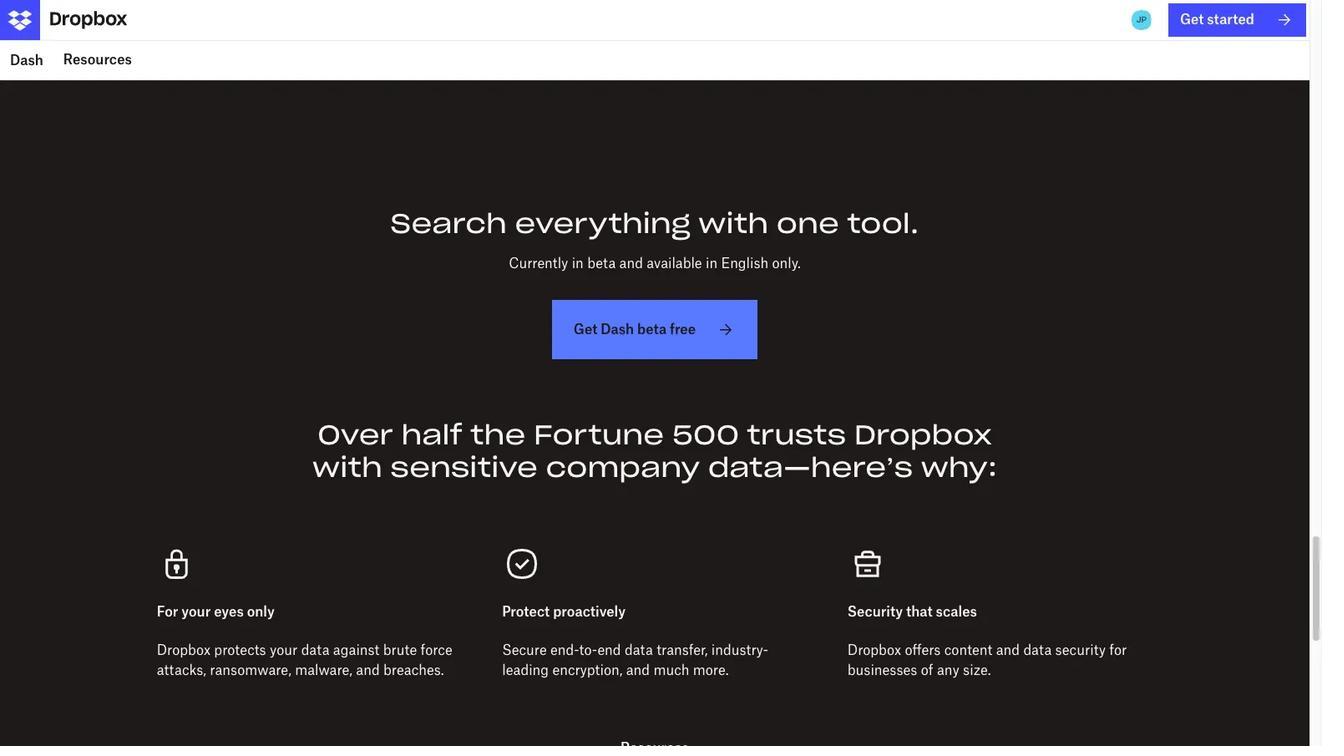 Task type: locate. For each thing, give the bounding box(es) containing it.
0 vertical spatial beta
[[588, 255, 616, 272]]

1 data from the left
[[301, 642, 330, 659]]

your up ransomware,
[[270, 642, 298, 659]]

and inside dropbox protects your data against brute force attacks, ransomware, malware, and breaches.
[[356, 662, 380, 679]]

2 horizontal spatial data
[[1024, 642, 1052, 659]]

get started link
[[1169, 3, 1307, 37]]

1 vertical spatial with
[[313, 450, 383, 484]]

industry-
[[712, 642, 769, 659]]

security that scales
[[848, 603, 978, 620]]

only
[[247, 603, 275, 620]]

1 vertical spatial beta
[[638, 321, 667, 338]]

in right currently
[[572, 255, 584, 272]]

dropbox
[[855, 418, 992, 452], [157, 642, 211, 659], [848, 642, 902, 659]]

resources link
[[53, 40, 142, 80]]

attacks,
[[157, 662, 206, 679]]

data
[[301, 642, 330, 659], [625, 642, 653, 659], [1024, 642, 1052, 659]]

data up malware,
[[301, 642, 330, 659]]

one
[[777, 206, 840, 240]]

data inside dropbox protects your data against brute force attacks, ransomware, malware, and breaches.
[[301, 642, 330, 659]]

sensitive
[[391, 450, 538, 484]]

beta left 'free'
[[638, 321, 667, 338]]

your right for
[[182, 603, 211, 620]]

free
[[670, 321, 696, 338]]

tool.
[[848, 206, 919, 240]]

dropbox for dropbox offers content and data security for businesses of any size.
[[848, 642, 902, 659]]

jp button
[[1129, 7, 1156, 33]]

1 horizontal spatial with
[[699, 206, 769, 240]]

encryption,
[[553, 662, 623, 679]]

dash left "resources" link
[[10, 52, 43, 69]]

protect proactively
[[502, 603, 626, 620]]

1 horizontal spatial get
[[1181, 11, 1204, 28]]

1 horizontal spatial your
[[270, 642, 298, 659]]

over half the fortune 500 trusts dropbox with sensitive company data—here's why:
[[313, 418, 998, 484]]

dash
[[10, 52, 43, 69], [601, 321, 634, 338]]

protect
[[502, 603, 550, 620]]

resources
[[63, 51, 132, 68]]

security
[[1056, 642, 1106, 659]]

0 horizontal spatial get
[[574, 321, 598, 338]]

0 vertical spatial dash
[[10, 52, 43, 69]]

in
[[572, 255, 584, 272], [706, 255, 718, 272]]

dropbox inside dropbox offers content and data security for businesses of any size.
[[848, 642, 902, 659]]

protects
[[214, 642, 266, 659]]

1 horizontal spatial beta
[[638, 321, 667, 338]]

0 vertical spatial get
[[1181, 11, 1204, 28]]

0 horizontal spatial your
[[182, 603, 211, 620]]

0 horizontal spatial in
[[572, 255, 584, 272]]

businesses
[[848, 662, 918, 679]]

search everything with one tool.
[[391, 206, 919, 240]]

0 vertical spatial your
[[182, 603, 211, 620]]

and down against
[[356, 662, 380, 679]]

your
[[182, 603, 211, 620], [270, 642, 298, 659]]

2 in from the left
[[706, 255, 718, 272]]

and inside dropbox offers content and data security for businesses of any size.
[[997, 642, 1020, 659]]

eyes
[[214, 603, 244, 620]]

beta for and
[[588, 255, 616, 272]]

for your eyes only
[[157, 603, 275, 620]]

beta
[[588, 255, 616, 272], [638, 321, 667, 338]]

data for dropbox
[[1024, 642, 1052, 659]]

the
[[471, 418, 526, 452]]

in left the english
[[706, 255, 718, 272]]

malware,
[[295, 662, 353, 679]]

dash left 'free'
[[601, 321, 634, 338]]

2 data from the left
[[625, 642, 653, 659]]

data right the end
[[625, 642, 653, 659]]

and right the content
[[997, 642, 1020, 659]]

data inside secure end-to-end data transfer, industry- leading encryption, and much more.
[[625, 642, 653, 659]]

data inside dropbox offers content and data security for businesses of any size.
[[1024, 642, 1052, 659]]

security
[[848, 603, 903, 620]]

0 horizontal spatial with
[[313, 450, 383, 484]]

1 horizontal spatial in
[[706, 255, 718, 272]]

dropbox for dropbox protects your data against brute force attacks, ransomware, malware, and breaches.
[[157, 642, 211, 659]]

1 vertical spatial get
[[574, 321, 598, 338]]

secure
[[502, 642, 547, 659]]

and
[[620, 255, 643, 272], [997, 642, 1020, 659], [356, 662, 380, 679], [626, 662, 650, 679]]

get
[[1181, 11, 1204, 28], [574, 321, 598, 338]]

0 horizontal spatial dash
[[10, 52, 43, 69]]

dropbox offers content and data security for businesses of any size.
[[848, 642, 1127, 679]]

with
[[699, 206, 769, 240], [313, 450, 383, 484]]

0 horizontal spatial beta
[[588, 255, 616, 272]]

offers
[[905, 642, 941, 659]]

and left much
[[626, 662, 650, 679]]

started
[[1208, 11, 1255, 28]]

beta inside get dash beta free link
[[638, 321, 667, 338]]

data left security
[[1024, 642, 1052, 659]]

1 horizontal spatial data
[[625, 642, 653, 659]]

1 vertical spatial your
[[270, 642, 298, 659]]

0 vertical spatial with
[[699, 206, 769, 240]]

ransomware,
[[210, 662, 291, 679]]

jp
[[1137, 14, 1147, 25]]

proactively
[[553, 603, 626, 620]]

dropbox inside dropbox protects your data against brute force attacks, ransomware, malware, and breaches.
[[157, 642, 211, 659]]

dropbox inside over half the fortune 500 trusts dropbox with sensitive company data—here's why:
[[855, 418, 992, 452]]

beta down everything
[[588, 255, 616, 272]]

over
[[318, 418, 393, 452]]

1 horizontal spatial dash
[[601, 321, 634, 338]]

3 data from the left
[[1024, 642, 1052, 659]]

0 horizontal spatial data
[[301, 642, 330, 659]]

currently in beta and available in english only.
[[509, 255, 801, 272]]



Task type: vqa. For each thing, say whether or not it's contained in the screenshot.
upgrade
no



Task type: describe. For each thing, give the bounding box(es) containing it.
with inside over half the fortune 500 trusts dropbox with sensitive company data—here's why:
[[313, 450, 383, 484]]

content
[[945, 642, 993, 659]]

against
[[333, 642, 380, 659]]

secure end-to-end data transfer, industry- leading encryption, and much more.
[[502, 642, 769, 679]]

get started
[[1181, 11, 1255, 28]]

much
[[654, 662, 690, 679]]

get for get started
[[1181, 11, 1204, 28]]

any
[[937, 662, 960, 679]]

and left 'available'
[[620, 255, 643, 272]]

get dash beta free link
[[552, 300, 758, 360]]

that
[[907, 603, 933, 620]]

get dash beta free
[[574, 321, 696, 338]]

to-
[[579, 642, 598, 659]]

for
[[1110, 642, 1127, 659]]

breaches.
[[384, 662, 444, 679]]

brute
[[383, 642, 417, 659]]

size.
[[964, 662, 991, 679]]

leading
[[502, 662, 549, 679]]

transfer,
[[657, 642, 708, 659]]

search
[[391, 206, 507, 240]]

force
[[421, 642, 453, 659]]

dropbox protects your data against brute force attacks, ransomware, malware, and breaches.
[[157, 642, 453, 679]]

data—here's
[[708, 450, 913, 484]]

fortune
[[534, 418, 664, 452]]

end-
[[551, 642, 580, 659]]

company
[[546, 450, 700, 484]]

your inside dropbox protects your data against brute force attacks, ransomware, malware, and breaches.
[[270, 642, 298, 659]]

of
[[921, 662, 934, 679]]

only.
[[772, 255, 801, 272]]

everything
[[515, 206, 691, 240]]

english
[[722, 255, 769, 272]]

scales
[[936, 603, 978, 620]]

get for get dash beta free
[[574, 321, 598, 338]]

dash link
[[0, 40, 53, 80]]

available
[[647, 255, 702, 272]]

500
[[672, 418, 739, 452]]

1 vertical spatial dash
[[601, 321, 634, 338]]

why:
[[921, 450, 998, 484]]

data for secure
[[625, 642, 653, 659]]

half
[[401, 418, 463, 452]]

more.
[[693, 662, 729, 679]]

for
[[157, 603, 178, 620]]

currently
[[509, 255, 568, 272]]

and inside secure end-to-end data transfer, industry- leading encryption, and much more.
[[626, 662, 650, 679]]

beta for free
[[638, 321, 667, 338]]

end
[[598, 642, 621, 659]]

trusts
[[747, 418, 846, 452]]

1 in from the left
[[572, 255, 584, 272]]



